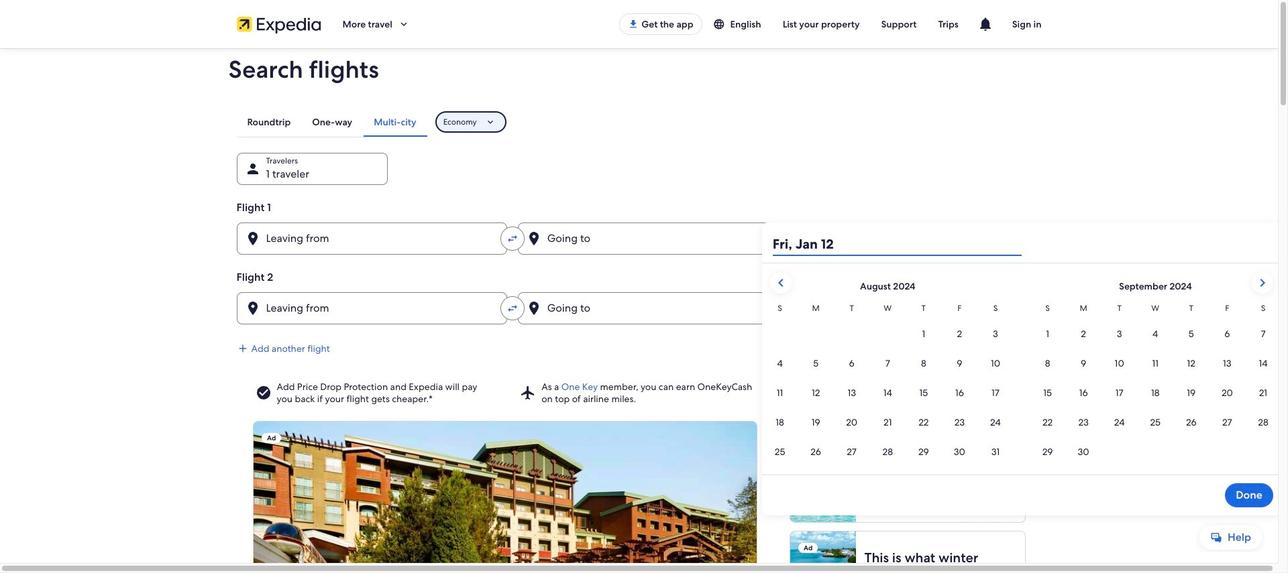 Task type: describe. For each thing, give the bounding box(es) containing it.
expedia logo image
[[237, 15, 321, 34]]

swap origin and destination values image
[[506, 303, 518, 315]]

swap origin and destination values image
[[506, 233, 518, 245]]

download the app button image
[[628, 19, 639, 30]]

small image
[[713, 18, 730, 30]]



Task type: locate. For each thing, give the bounding box(es) containing it.
more travel image
[[398, 18, 410, 30]]

tab list
[[237, 107, 427, 137]]

main content
[[0, 48, 1282, 574]]

medium image
[[237, 343, 249, 355]]

next month image
[[1255, 275, 1271, 291]]

previous month image
[[773, 275, 789, 291]]

communication center icon image
[[978, 16, 994, 32]]



Task type: vqa. For each thing, say whether or not it's contained in the screenshot.
Miami Flights IMAGE
no



